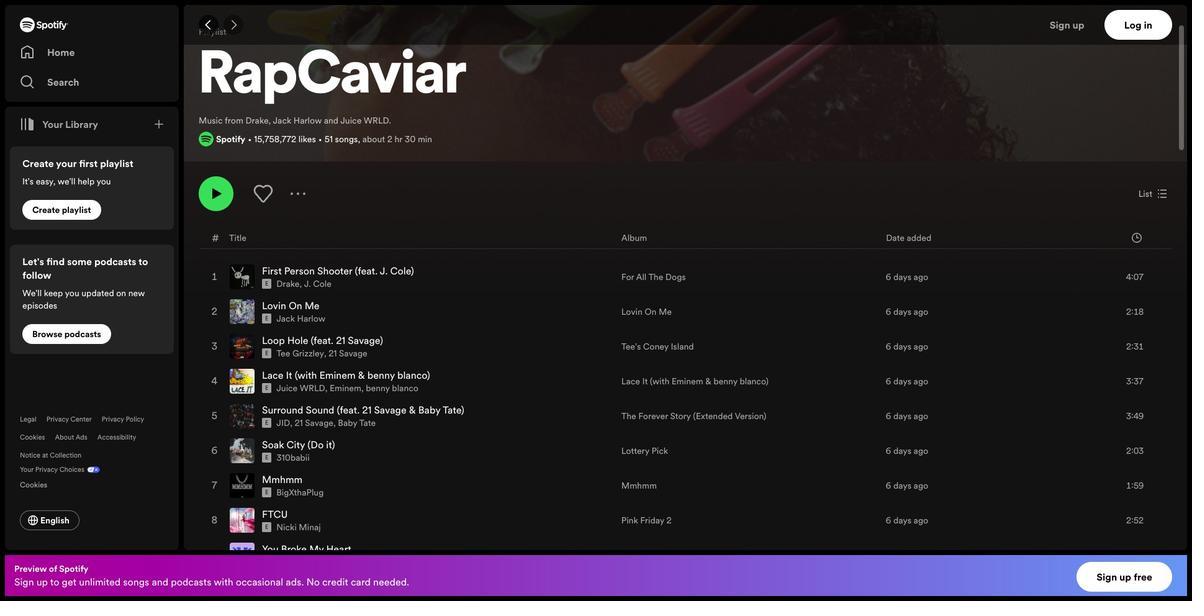Task type: locate. For each thing, give the bounding box(es) containing it.
mmhmm
[[262, 473, 303, 486], [621, 480, 657, 492]]

6 days ago for ftcu
[[886, 514, 928, 527]]

privacy center
[[46, 415, 92, 424]]

create up easy, on the top left of the page
[[22, 156, 54, 170]]

podcasts left with
[[171, 575, 211, 589]]

you
[[96, 175, 111, 188], [65, 287, 79, 299]]

21 savage link up "(do"
[[295, 417, 333, 429]]

1 days from the top
[[894, 271, 912, 283]]

2 e from the top
[[265, 315, 268, 322]]

your privacy choices button
[[20, 465, 84, 474]]

1 vertical spatial you
[[65, 287, 79, 299]]

on down drake link
[[289, 299, 302, 312]]

8 6 days ago from the top
[[886, 514, 928, 527]]

some
[[67, 255, 92, 268]]

lace it (with eminem & benny blanco) link down tee grizzley , 21 savage at the left bottom of the page
[[262, 368, 430, 382]]

up
[[1073, 18, 1085, 32], [1120, 570, 1131, 584], [36, 575, 48, 589]]

1 vertical spatial create
[[32, 204, 60, 216]]

3 days from the top
[[894, 340, 912, 353]]

0 vertical spatial all
[[636, 271, 647, 283]]

0 vertical spatial 21 savage link
[[329, 347, 367, 360]]

surround sound (feat. 21 savage & baby tate) cell
[[230, 399, 612, 433]]

privacy down at
[[35, 465, 58, 474]]

1 horizontal spatial &
[[409, 403, 416, 417]]

6 explicit element from the top
[[262, 453, 272, 463]]

your down the notice
[[20, 465, 34, 474]]

to
[[139, 255, 148, 268], [50, 575, 59, 589]]

create for playlist
[[32, 204, 60, 216]]

8 6 from the top
[[886, 514, 891, 527]]

explicit element up the surround
[[262, 383, 272, 393]]

5 explicit element from the top
[[262, 418, 272, 428]]

to left get
[[50, 575, 59, 589]]

(feat. for savage)
[[311, 334, 334, 347]]

2 inside rapcaviar grid
[[667, 514, 672, 527]]

1 cookies link from the top
[[20, 433, 45, 442]]

tee's coney island link
[[621, 340, 694, 353]]

1 horizontal spatial lovin on me link
[[621, 306, 672, 318]]

explicit element inside loop hole (feat. 21 savage) cell
[[262, 348, 272, 358]]

hr
[[395, 133, 402, 145]]

story
[[670, 410, 691, 422]]

0 vertical spatial spotify image
[[20, 17, 68, 32]]

benny up (extended
[[714, 375, 738, 388]]

duration element
[[1132, 233, 1142, 243]]

explicit element
[[262, 279, 272, 289], [262, 314, 272, 324], [262, 348, 272, 358], [262, 383, 272, 393], [262, 418, 272, 428], [262, 453, 272, 463], [262, 488, 272, 498], [262, 522, 272, 532]]

cookies link up the notice
[[20, 433, 45, 442]]

days for soak city (do it)
[[894, 445, 912, 457]]

explicit element left the jid link at left bottom
[[262, 418, 272, 428]]

1 vertical spatial the
[[621, 410, 636, 422]]

5 ago from the top
[[914, 410, 928, 422]]

2 vertical spatial (feat.
[[337, 403, 360, 417]]

j. left cole
[[304, 278, 311, 290]]

savage up lace it (with eminem & benny blanco) e
[[339, 347, 367, 360]]

spotify image up home
[[20, 17, 68, 32]]

1 horizontal spatial juice
[[340, 114, 362, 127]]

first
[[262, 264, 282, 278]]

& up (extended
[[705, 375, 711, 388]]

lovin on me link
[[262, 299, 320, 312], [621, 306, 672, 318]]

0 horizontal spatial playlist
[[62, 204, 91, 216]]

4 ago from the top
[[914, 375, 928, 388]]

1 vertical spatial 21 savage link
[[295, 417, 333, 429]]

0 vertical spatial to
[[139, 255, 148, 268]]

podcasts up on
[[94, 255, 136, 268]]

create inside create your first playlist it's easy, we'll help you
[[22, 156, 54, 170]]

0 horizontal spatial lace it (with eminem & benny blanco) link
[[262, 368, 430, 382]]

0 horizontal spatial it
[[286, 368, 292, 382]]

savage down benny blanco link
[[374, 403, 407, 417]]

1 e from the top
[[265, 280, 268, 288]]

1 vertical spatial and
[[152, 575, 168, 589]]

lovin up tee's
[[621, 306, 643, 318]]

0 vertical spatial spotify
[[216, 133, 245, 145]]

0 horizontal spatial on
[[289, 299, 302, 312]]

on for lovin on me e
[[289, 299, 302, 312]]

0 horizontal spatial mmhmm link
[[262, 473, 303, 486]]

0 horizontal spatial up
[[36, 575, 48, 589]]

0 vertical spatial cookies link
[[20, 433, 45, 442]]

explicit element for ftcu
[[262, 522, 272, 532]]

benny blanco link
[[366, 382, 418, 394]]

explicit element up loop on the left of the page
[[262, 314, 272, 324]]

days for surround sound (feat. 21 savage & baby tate)
[[894, 410, 912, 422]]

6 days from the top
[[894, 445, 912, 457]]

eminem down tee grizzley , 21 savage at the left bottom of the page
[[320, 368, 356, 382]]

it for lace it (with eminem & benny blanco) e
[[286, 368, 292, 382]]

eminem down island
[[672, 375, 703, 388]]

benny for juice wrld , eminem , benny blanco
[[366, 382, 390, 394]]

wrld
[[300, 382, 325, 394]]

baby left tate)
[[418, 403, 441, 417]]

savage up "(do"
[[305, 417, 333, 429]]

& for lace it (with eminem & benny blanco) e
[[358, 368, 365, 382]]

1 vertical spatial to
[[50, 575, 59, 589]]

8 explicit element from the top
[[262, 522, 272, 532]]

explicit element inside lovin on me cell
[[262, 314, 272, 324]]

let's find some podcasts to follow we'll keep you updated on new episodes
[[22, 255, 148, 312]]

1 vertical spatial for
[[621, 549, 634, 561]]

30
[[405, 133, 416, 145]]

songs right unlimited
[[123, 575, 149, 589]]

2 6 days ago from the top
[[886, 306, 928, 318]]

sign for sign up free
[[1097, 570, 1117, 584]]

7 ago from the top
[[914, 480, 928, 492]]

ago for loop hole (feat. 21 savage)
[[914, 340, 928, 353]]

2 right the friday
[[667, 514, 672, 527]]

1 horizontal spatial blanco)
[[740, 375, 769, 388]]

explicit element up ftcu link
[[262, 488, 272, 498]]

1 horizontal spatial sign
[[1050, 18, 1070, 32]]

on
[[289, 299, 302, 312], [645, 306, 657, 318]]

sign inside sign up button
[[1050, 18, 1070, 32]]

0 horizontal spatial lace
[[262, 368, 283, 382]]

1 horizontal spatial (with
[[650, 375, 670, 388]]

cole
[[313, 278, 332, 290]]

log
[[1124, 18, 1142, 32]]

8 ago from the top
[[914, 514, 928, 527]]

(with down "tee's coney island" link
[[650, 375, 670, 388]]

blanco) inside lace it (with eminem & benny blanco) e
[[397, 368, 430, 382]]

2 horizontal spatial up
[[1120, 570, 1131, 584]]

0 vertical spatial (feat.
[[355, 264, 378, 278]]

e down soak
[[265, 454, 268, 461]]

explicit element down loop on the left of the page
[[262, 348, 272, 358]]

e
[[265, 280, 268, 288], [265, 315, 268, 322], [265, 350, 268, 357], [265, 384, 268, 392], [265, 419, 268, 427], [265, 454, 268, 461], [265, 489, 268, 496], [265, 524, 268, 531]]

ago for ftcu
[[914, 514, 928, 527]]

2 cookies link from the top
[[20, 477, 57, 491]]

spotify inside preview of spotify sign up to get unlimited songs and podcasts with occasional ads. no credit card needed.
[[59, 563, 88, 575]]

you for first
[[96, 175, 111, 188]]

0 vertical spatial create
[[22, 156, 54, 170]]

cookies inside the cookies 'link'
[[20, 479, 47, 490]]

21 inside the loop hole (feat. 21 savage) e
[[336, 334, 345, 347]]

explicit element down ftcu
[[262, 522, 272, 532]]

playlist down the help
[[62, 204, 91, 216]]

in
[[1144, 18, 1153, 32]]

go forward image
[[229, 20, 238, 30]]

mmhmm link inside cell
[[262, 473, 303, 486]]

up left of in the left bottom of the page
[[36, 575, 48, 589]]

forever
[[638, 410, 668, 422]]

and up 51
[[324, 114, 338, 127]]

7 e from the top
[[265, 489, 268, 496]]

e down loop on the left of the page
[[265, 350, 268, 357]]

your
[[42, 117, 63, 131], [20, 465, 34, 474]]

15,758,772
[[254, 133, 296, 145]]

2 left the hr
[[387, 133, 392, 145]]

explicit element inside soak city (do it) cell
[[262, 453, 272, 463]]

0 vertical spatial and
[[324, 114, 338, 127]]

0 vertical spatial your
[[42, 117, 63, 131]]

it inside lace it (with eminem & benny blanco) e
[[286, 368, 292, 382]]

0 vertical spatial jack
[[273, 114, 291, 127]]

0 horizontal spatial me
[[305, 299, 320, 312]]

cell
[[210, 538, 220, 572]]

songs right 51
[[335, 133, 358, 145]]

me down j. cole link
[[305, 299, 320, 312]]

your for your privacy choices
[[20, 465, 34, 474]]

sign inside 'sign up free' 'button'
[[1097, 570, 1117, 584]]

benny up surround sound (feat. 21 savage & baby tate) 'link'
[[366, 382, 390, 394]]

e up the surround
[[265, 384, 268, 392]]

lovin on me link down the for all the dogs link
[[621, 306, 672, 318]]

0 horizontal spatial lovin
[[262, 299, 286, 312]]

6 days ago for first person shooter (feat. j. cole)
[[886, 271, 928, 283]]

you right keep
[[65, 287, 79, 299]]

21 for hole
[[336, 334, 345, 347]]

savage for ,
[[339, 347, 367, 360]]

5 6 days ago from the top
[[886, 410, 928, 422]]

it for lace it (with eminem & benny blanco)
[[642, 375, 648, 388]]

blanco)
[[397, 368, 430, 382], [740, 375, 769, 388]]

4 explicit element from the top
[[262, 383, 272, 393]]

9 ago from the top
[[914, 549, 928, 561]]

7 days from the top
[[894, 480, 912, 492]]

0 horizontal spatial blanco)
[[397, 368, 430, 382]]

1 horizontal spatial your
[[42, 117, 63, 131]]

e up ftcu link
[[265, 489, 268, 496]]

8 days from the top
[[894, 514, 912, 527]]

lace down tee at the bottom left
[[262, 368, 283, 382]]

surround sound (feat. 21 savage & baby tate) link
[[262, 403, 464, 417]]

it down tee at the bottom left
[[286, 368, 292, 382]]

up left free
[[1120, 570, 1131, 584]]

lovin down drake link
[[262, 299, 286, 312]]

(extended
[[693, 410, 733, 422]]

create inside button
[[32, 204, 60, 216]]

lace it (with eminem & benny blanco) cell
[[230, 365, 612, 398]]

0 horizontal spatial (with
[[295, 368, 317, 382]]

eminem inside lace it (with eminem & benny blanco) e
[[320, 368, 356, 382]]

8 e from the top
[[265, 524, 268, 531]]

1 explicit element from the top
[[262, 279, 272, 289]]

1 6 from the top
[[886, 271, 891, 283]]

sign for sign up
[[1050, 18, 1070, 32]]

playlist right first
[[100, 156, 133, 170]]

all for for all the dogs
[[636, 271, 647, 283]]

the down the friday
[[649, 549, 663, 561]]

surround sound (feat. 21 savage & baby tate) e
[[262, 403, 464, 427]]

lace
[[262, 368, 283, 382], [621, 375, 640, 388]]

ago for lovin on me
[[914, 306, 928, 318]]

0 horizontal spatial 2
[[387, 133, 392, 145]]

mmhmm down 310babii
[[262, 473, 303, 486]]

eminem up surround sound (feat. 21 savage & baby tate) 'link'
[[330, 382, 361, 394]]

explicit element inside lace it (with eminem & benny blanco) cell
[[262, 383, 272, 393]]

let's
[[22, 255, 44, 268]]

ftcu cell
[[230, 504, 612, 537]]

blanco) for lace it (with eminem & benny blanco)
[[740, 375, 769, 388]]

4 6 days ago from the top
[[886, 375, 928, 388]]

explicit element down soak
[[262, 453, 272, 463]]

you
[[262, 542, 279, 556]]

0 horizontal spatial you
[[65, 287, 79, 299]]

7 6 days ago from the top
[[886, 480, 928, 492]]

the for for all the dogs
[[649, 271, 663, 283]]

jack up 15,758,772 likes
[[273, 114, 291, 127]]

island
[[671, 340, 694, 353]]

lace it (with eminem & benny blanco) link up the forever story (extended version)
[[621, 375, 769, 388]]

(feat. inside the loop hole (feat. 21 savage) e
[[311, 334, 334, 347]]

1 horizontal spatial mmhmm
[[621, 480, 657, 492]]

you inside let's find some podcasts to follow we'll keep you updated on new episodes
[[65, 287, 79, 299]]

1 vertical spatial juice
[[276, 382, 298, 394]]

e inside lace it (with eminem & benny blanco) e
[[265, 384, 268, 392]]

21 right grizzley
[[329, 347, 337, 360]]

2 all from the top
[[636, 549, 647, 561]]

6 6 days ago from the top
[[886, 445, 928, 457]]

21 savage link up lace it (with eminem & benny blanco) e
[[329, 347, 367, 360]]

6 for mmhmm
[[886, 480, 891, 492]]

it up forever at the bottom right of page
[[642, 375, 648, 388]]

1 horizontal spatial to
[[139, 255, 148, 268]]

on inside lovin on me e
[[289, 299, 302, 312]]

privacy for privacy policy
[[102, 415, 124, 424]]

blanco) up version)
[[740, 375, 769, 388]]

1 6 days ago from the top
[[886, 271, 928, 283]]

2 cookies from the top
[[20, 479, 47, 490]]

1 horizontal spatial playlist
[[100, 156, 133, 170]]

1 horizontal spatial lace
[[621, 375, 640, 388]]

0 vertical spatial the
[[649, 271, 663, 283]]

1 horizontal spatial lovin
[[621, 306, 643, 318]]

1 horizontal spatial on
[[645, 306, 657, 318]]

harlow up loop hole (feat. 21 savage) link
[[297, 312, 325, 325]]

me up tee's coney island at the right bottom
[[659, 306, 672, 318]]

3 6 from the top
[[886, 340, 891, 353]]

0 vertical spatial playlist
[[100, 156, 133, 170]]

explicit element inside first person shooter (feat. j. cole) cell
[[262, 279, 272, 289]]

21 inside surround sound (feat. 21 savage & baby tate) e
[[362, 403, 372, 417]]

(feat. right hole
[[311, 334, 334, 347]]

0 vertical spatial cookies
[[20, 433, 45, 442]]

version)
[[735, 410, 767, 422]]

the
[[649, 271, 663, 283], [621, 410, 636, 422], [649, 549, 663, 561]]

1 vertical spatial your
[[20, 465, 34, 474]]

6 days ago for surround sound (feat. 21 savage & baby tate)
[[886, 410, 928, 422]]

6 for lace it (with eminem & benny blanco)
[[886, 375, 891, 388]]

1 ago from the top
[[914, 271, 928, 283]]

jid
[[276, 417, 290, 429]]

0 vertical spatial you
[[96, 175, 111, 188]]

1 horizontal spatial baby
[[418, 403, 441, 417]]

up inside 'button'
[[1120, 570, 1131, 584]]

, inside loop hole (feat. 21 savage) cell
[[324, 347, 326, 360]]

1 vertical spatial all
[[636, 549, 647, 561]]

7 6 from the top
[[886, 480, 891, 492]]

of
[[49, 563, 57, 575]]

jack up hole
[[276, 312, 295, 325]]

benny for lace it (with eminem & benny blanco) e
[[367, 368, 395, 382]]

benny right eminem link
[[367, 368, 395, 382]]

0 horizontal spatial &
[[358, 368, 365, 382]]

1 vertical spatial (feat.
[[311, 334, 334, 347]]

2 horizontal spatial savage
[[374, 403, 407, 417]]

0 vertical spatial songs
[[335, 133, 358, 145]]

& inside lace it (with eminem & benny blanco) e
[[358, 368, 365, 382]]

e up loop on the left of the page
[[265, 315, 268, 322]]

your library
[[42, 117, 98, 131]]

up for sign up free
[[1120, 570, 1131, 584]]

lace it (with eminem & benny blanco) e
[[262, 368, 430, 392]]

easy,
[[36, 175, 56, 188]]

(feat. inside surround sound (feat. 21 savage & baby tate) e
[[337, 403, 360, 417]]

21 savage link
[[329, 347, 367, 360], [295, 417, 333, 429]]

cookies up the notice
[[20, 433, 45, 442]]

1 horizontal spatial j.
[[380, 264, 388, 278]]

1 horizontal spatial it
[[642, 375, 648, 388]]

drake , j. cole
[[276, 278, 332, 290]]

1 for from the top
[[621, 271, 634, 283]]

list
[[1139, 188, 1153, 200]]

for up lovin on me
[[621, 271, 634, 283]]

4 e from the top
[[265, 384, 268, 392]]

1 horizontal spatial me
[[659, 306, 672, 318]]

6 ago from the top
[[914, 445, 928, 457]]

2 vertical spatial podcasts
[[171, 575, 211, 589]]

3 ago from the top
[[914, 340, 928, 353]]

songs inside preview of spotify sign up to get unlimited songs and podcasts with occasional ads. no credit card needed.
[[123, 575, 149, 589]]

on down the for all the dogs link
[[645, 306, 657, 318]]

0 horizontal spatial your
[[20, 465, 34, 474]]

first person shooter (feat. j. cole) link
[[262, 264, 414, 278]]

on for lovin on me
[[645, 306, 657, 318]]

0 horizontal spatial lovin on me link
[[262, 299, 320, 312]]

lovin for lovin on me e
[[262, 299, 286, 312]]

21 for grizzley
[[329, 347, 337, 360]]

5 6 from the top
[[886, 410, 891, 422]]

& inside surround sound (feat. 21 savage & baby tate) e
[[409, 403, 416, 417]]

create down easy, on the top left of the page
[[32, 204, 60, 216]]

all down the pink friday 2 link on the bottom right of the page
[[636, 549, 647, 561]]

2 ago from the top
[[914, 306, 928, 318]]

6 days ago for lovin on me
[[886, 306, 928, 318]]

5 e from the top
[[265, 419, 268, 427]]

4 6 from the top
[[886, 375, 891, 388]]

me inside lovin on me e
[[305, 299, 320, 312]]

0 vertical spatial for
[[621, 271, 634, 283]]

9 6 days ago from the top
[[886, 549, 928, 561]]

baby left tate
[[338, 417, 357, 429]]

cookies link down "your privacy choices"
[[20, 477, 57, 491]]

log in button
[[1104, 10, 1172, 40]]

0 horizontal spatial spotify image
[[20, 17, 68, 32]]

jack inside lovin on me cell
[[276, 312, 295, 325]]

(with inside lace it (with eminem & benny blanco) e
[[295, 368, 317, 382]]

your left library
[[42, 117, 63, 131]]

loop
[[262, 334, 285, 347]]

podcasts right browse
[[64, 328, 101, 340]]

2:52
[[1126, 514, 1144, 527]]

0 horizontal spatial to
[[50, 575, 59, 589]]

mmhmm inside cell
[[262, 473, 303, 486]]

playlist inside button
[[62, 204, 91, 216]]

california consumer privacy act (ccpa) opt-out icon image
[[84, 465, 100, 477]]

6 days ago for soak city (do it)
[[886, 445, 928, 457]]

drake link
[[276, 278, 300, 290]]

and right unlimited
[[152, 575, 168, 589]]

sign inside preview of spotify sign up to get unlimited songs and podcasts with occasional ads. no credit card needed.
[[14, 575, 34, 589]]

up for sign up
[[1073, 18, 1085, 32]]

bigxthaplug link
[[276, 486, 324, 499]]

blanco) down loop hole (feat. 21 savage) cell
[[397, 368, 430, 382]]

about
[[55, 433, 74, 442]]

explicit element down first
[[262, 279, 272, 289]]

2 6 from the top
[[886, 306, 891, 318]]

spotify right of in the left bottom of the page
[[59, 563, 88, 575]]

sound
[[306, 403, 334, 417]]

lovin for lovin on me
[[621, 306, 643, 318]]

2:18
[[1126, 306, 1144, 318]]

keep
[[44, 287, 63, 299]]

likes
[[299, 133, 316, 145]]

me for lovin on me e
[[305, 299, 320, 312]]

tee's
[[621, 340, 641, 353]]

& left benny blanco link
[[358, 368, 365, 382]]

2 vertical spatial the
[[649, 549, 663, 561]]

lace inside lace it (with eminem & benny blanco) e
[[262, 368, 283, 382]]

privacy up 'accessibility' link
[[102, 415, 124, 424]]

up inside button
[[1073, 18, 1085, 32]]

for down pink
[[621, 549, 634, 561]]

all
[[636, 271, 647, 283], [636, 549, 647, 561]]

2 explicit element from the top
[[262, 314, 272, 324]]

spotify image
[[20, 17, 68, 32], [199, 132, 214, 147]]

explicit element for first person shooter (feat. j. cole)
[[262, 279, 272, 289]]

dogs for for all the dogs scary hours edition
[[666, 549, 686, 561]]

days for first person shooter (feat. j. cole)
[[894, 271, 912, 283]]

explicit element inside surround sound (feat. 21 savage & baby tate) cell
[[262, 418, 272, 428]]

the forever story (extended version)
[[621, 410, 767, 422]]

2 horizontal spatial &
[[705, 375, 711, 388]]

explicit element inside mmhmm cell
[[262, 488, 272, 498]]

1 horizontal spatial lace it (with eminem & benny blanco) link
[[621, 375, 769, 388]]

no
[[306, 575, 320, 589]]

6 days ago for lace it (with eminem & benny blanco)
[[886, 375, 928, 388]]

benny for lace it (with eminem & benny blanco)
[[714, 375, 738, 388]]

benny inside lace it (with eminem & benny blanco) e
[[367, 368, 395, 382]]

0 horizontal spatial juice
[[276, 382, 298, 394]]

1 vertical spatial songs
[[123, 575, 149, 589]]

2 horizontal spatial sign
[[1097, 570, 1117, 584]]

3 e from the top
[[265, 350, 268, 357]]

1 vertical spatial spotify
[[59, 563, 88, 575]]

explicit element inside ftcu 'cell'
[[262, 522, 272, 532]]

days for ftcu
[[894, 514, 912, 527]]

date added
[[886, 231, 932, 244]]

1 vertical spatial playlist
[[62, 204, 91, 216]]

go back image
[[204, 20, 214, 30]]

you inside create your first playlist it's easy, we'll help you
[[96, 175, 111, 188]]

1 cookies from the top
[[20, 433, 45, 442]]

6 days ago for loop hole (feat. 21 savage)
[[886, 340, 928, 353]]

2 days from the top
[[894, 306, 912, 318]]

privacy up about
[[46, 415, 69, 424]]

3 6 days ago from the top
[[886, 340, 928, 353]]

nicki minaj link
[[276, 521, 321, 534]]

# row
[[199, 227, 1172, 249]]

0 horizontal spatial and
[[152, 575, 168, 589]]

lovin inside lovin on me e
[[262, 299, 286, 312]]

you for some
[[65, 287, 79, 299]]

1 dogs from the top
[[666, 271, 686, 283]]

lovin on me cell
[[230, 295, 612, 329]]

ago for surround sound (feat. 21 savage & baby tate)
[[914, 410, 928, 422]]

1 vertical spatial 2
[[667, 514, 672, 527]]

soak city (do it) e
[[262, 438, 335, 461]]

1 vertical spatial jack
[[276, 312, 295, 325]]

dogs left scary
[[666, 549, 686, 561]]

21 down juice wrld , eminem , benny blanco
[[362, 403, 372, 417]]

1 horizontal spatial savage
[[339, 347, 367, 360]]

juice left the wrld.
[[340, 114, 362, 127]]

(with down grizzley
[[295, 368, 317, 382]]

for
[[621, 271, 634, 283], [621, 549, 634, 561]]

your inside your library button
[[42, 117, 63, 131]]

0 horizontal spatial mmhmm
[[262, 473, 303, 486]]

sign up free button
[[1077, 562, 1172, 592]]

(feat. down juice wrld , eminem , benny blanco
[[337, 403, 360, 417]]

help
[[78, 175, 95, 188]]

e inside 'mmhmm e'
[[265, 489, 268, 496]]

baby inside surround sound (feat. 21 savage & baby tate) e
[[418, 403, 441, 417]]

6 6 from the top
[[886, 445, 891, 457]]

juice up the surround
[[276, 382, 298, 394]]

playlist inside create your first playlist it's easy, we'll help you
[[100, 156, 133, 170]]

mmhmm link down 310babii
[[262, 473, 303, 486]]

cookies for 2nd the cookies 'link' from the top of the main 'element' at the left of page
[[20, 479, 47, 490]]

1 vertical spatial cookies
[[20, 479, 47, 490]]

mmhmm link down lottery
[[621, 480, 657, 492]]

spotify down from
[[216, 133, 245, 145]]

the up lovin on me
[[649, 271, 663, 283]]

j. left cole)
[[380, 264, 388, 278]]

3:49
[[1126, 410, 1144, 422]]

you broke my heart link
[[262, 542, 351, 556]]

0 horizontal spatial spotify
[[59, 563, 88, 575]]

e inside surround sound (feat. 21 savage & baby tate) e
[[265, 419, 268, 427]]

to inside preview of spotify sign up to get unlimited songs and podcasts with occasional ads. no credit card needed.
[[50, 575, 59, 589]]

explicit element for surround sound (feat. 21 savage & baby tate)
[[262, 418, 272, 428]]

jack
[[273, 114, 291, 127], [276, 312, 295, 325]]

2
[[387, 133, 392, 145], [667, 514, 672, 527]]

lace down tee's
[[621, 375, 640, 388]]

0 vertical spatial dogs
[[666, 271, 686, 283]]

lace it (with eminem & benny blanco) link
[[262, 368, 430, 382], [621, 375, 769, 388]]

minaj
[[299, 521, 321, 534]]

e down first
[[265, 280, 268, 288]]

7 explicit element from the top
[[262, 488, 272, 498]]

eminem for juice wrld , eminem , benny blanco
[[330, 382, 361, 394]]

1 horizontal spatial up
[[1073, 18, 1085, 32]]

0 vertical spatial podcasts
[[94, 255, 136, 268]]

broke
[[281, 542, 307, 556]]

0 horizontal spatial songs
[[123, 575, 149, 589]]

mmhmm for mmhmm
[[621, 480, 657, 492]]

up left log
[[1073, 18, 1085, 32]]

5 days from the top
[[894, 410, 912, 422]]

2 for from the top
[[621, 549, 634, 561]]

3 explicit element from the top
[[262, 348, 272, 358]]

shooter
[[317, 264, 352, 278]]

savage
[[339, 347, 367, 360], [374, 403, 407, 417], [305, 417, 333, 429]]

2 dogs from the top
[[666, 549, 686, 561]]

you right the help
[[96, 175, 111, 188]]

1 vertical spatial dogs
[[666, 549, 686, 561]]

21 savage link for hole
[[329, 347, 367, 360]]

(feat.
[[355, 264, 378, 278], [311, 334, 334, 347], [337, 403, 360, 417]]

days for loop hole (feat. 21 savage)
[[894, 340, 912, 353]]

0 vertical spatial 2
[[387, 133, 392, 145]]

4 days from the top
[[894, 375, 912, 388]]

0 horizontal spatial sign
[[14, 575, 34, 589]]

9 6 from the top
[[886, 549, 891, 561]]

e inside lovin on me e
[[265, 315, 268, 322]]

e inside soak city (do it) e
[[265, 454, 268, 461]]

savage inside surround sound (feat. 21 savage & baby tate) e
[[374, 403, 407, 417]]

cookies down your privacy choices button
[[20, 479, 47, 490]]

1 horizontal spatial and
[[324, 114, 338, 127]]

city
[[287, 438, 305, 452]]

1 horizontal spatial 2
[[667, 514, 672, 527]]

spotify image inside main 'element'
[[20, 17, 68, 32]]

1 all from the top
[[636, 271, 647, 283]]

e inside the loop hole (feat. 21 savage) e
[[265, 350, 268, 357]]

1 horizontal spatial you
[[96, 175, 111, 188]]

to up new
[[139, 255, 148, 268]]

scary
[[688, 549, 710, 561]]

6 e from the top
[[265, 454, 268, 461]]

e left the jid link at left bottom
[[265, 419, 268, 427]]

at
[[42, 451, 48, 460]]

explicit element for loop hole (feat. 21 savage)
[[262, 348, 272, 358]]

your library button
[[15, 112, 103, 137]]

savage for (feat.
[[374, 403, 407, 417]]

ago for soak city (do it)
[[914, 445, 928, 457]]

edition
[[738, 549, 765, 561]]



Task type: describe. For each thing, give the bounding box(es) containing it.
ago for lace it (with eminem & benny blanco)
[[914, 375, 928, 388]]

tate)
[[443, 403, 464, 417]]

ago for mmhmm
[[914, 480, 928, 492]]

find
[[46, 255, 65, 268]]

up inside preview of spotify sign up to get unlimited songs and podcasts with occasional ads. no credit card needed.
[[36, 575, 48, 589]]

we'll
[[58, 175, 75, 188]]

from
[[225, 114, 243, 127]]

for all the dogs scary hours edition link
[[621, 549, 765, 561]]

on
[[116, 287, 126, 299]]

2:31
[[1126, 340, 1144, 353]]

we'll
[[22, 287, 42, 299]]

days for lovin on me
[[894, 306, 912, 318]]

pink
[[621, 514, 638, 527]]

create for your
[[22, 156, 54, 170]]

310babii
[[276, 452, 310, 464]]

jid link
[[276, 417, 290, 429]]

english button
[[20, 510, 79, 530]]

9 days from the top
[[894, 549, 912, 561]]

explicit element for soak city (do it)
[[262, 453, 272, 463]]

6 days ago for mmhmm
[[886, 480, 928, 492]]

6 for first person shooter (feat. j. cole)
[[886, 271, 891, 283]]

the forever story (extended version) link
[[621, 410, 767, 422]]

loop hole (feat. 21 savage) cell
[[230, 330, 612, 363]]

21 right the jid link at left bottom
[[295, 417, 303, 429]]

first person shooter (feat. j. cole) cell
[[230, 260, 612, 294]]

get
[[62, 575, 76, 589]]

e inside ftcu e
[[265, 524, 268, 531]]

main element
[[5, 5, 179, 550]]

search link
[[20, 70, 164, 94]]

wrld.
[[364, 114, 391, 127]]

cookies for 2nd the cookies 'link' from the bottom of the main 'element' at the left of page
[[20, 433, 45, 442]]

needed.
[[373, 575, 409, 589]]

(feat. inside first person shooter (feat. j. cole) e
[[355, 264, 378, 278]]

pink friday 2
[[621, 514, 672, 527]]

about ads link
[[55, 433, 87, 442]]

title
[[229, 231, 246, 244]]

# column header
[[212, 227, 219, 249]]

for for for all the dogs
[[621, 271, 634, 283]]

lace for lace it (with eminem & benny blanco)
[[621, 375, 640, 388]]

about ads
[[55, 433, 87, 442]]

6 for loop hole (feat. 21 savage)
[[886, 340, 891, 353]]

(with for lace it (with eminem & benny blanco)
[[650, 375, 670, 388]]

21 for sound
[[362, 403, 372, 417]]

ftcu
[[262, 507, 288, 521]]

tee grizzley , 21 savage
[[276, 347, 367, 360]]

1 horizontal spatial songs
[[335, 133, 358, 145]]

0 horizontal spatial savage
[[305, 417, 333, 429]]

center
[[71, 415, 92, 424]]

loop hole (feat. 21 savage) link
[[262, 334, 383, 347]]

days for lace it (with eminem & benny blanco)
[[894, 375, 912, 388]]

(with for lace it (with eminem & benny blanco) e
[[295, 368, 317, 382]]

eminem for lace it (with eminem & benny blanco) e
[[320, 368, 356, 382]]

6 for lovin on me
[[886, 306, 891, 318]]

6 for ftcu
[[886, 514, 891, 527]]

to inside let's find some podcasts to follow we'll keep you updated on new episodes
[[139, 255, 148, 268]]

6 for soak city (do it)
[[886, 445, 891, 457]]

mmhmm e
[[262, 473, 303, 496]]

jack harlow link
[[276, 312, 325, 325]]

person
[[284, 264, 315, 278]]

51
[[325, 133, 333, 145]]

nicki minaj
[[276, 521, 321, 534]]

podcasts inside let's find some podcasts to follow we'll keep you updated on new episodes
[[94, 255, 136, 268]]

it's
[[22, 175, 34, 188]]

(feat. for savage
[[337, 403, 360, 417]]

e inside first person shooter (feat. j. cole) e
[[265, 280, 268, 288]]

soak city (do it) cell
[[230, 434, 612, 468]]

your
[[56, 156, 77, 170]]

21 savage link for sound
[[295, 417, 333, 429]]

preview
[[14, 563, 47, 575]]

the for for all the dogs scary hours edition
[[649, 549, 663, 561]]

4:07 cell
[[1087, 260, 1161, 294]]

surround
[[262, 403, 303, 417]]

drake,
[[246, 114, 271, 127]]

my
[[309, 542, 324, 556]]

library
[[65, 117, 98, 131]]

, inside first person shooter (feat. j. cole) cell
[[300, 278, 302, 290]]

podcasts inside preview of spotify sign up to get unlimited songs and podcasts with occasional ads. no credit card needed.
[[171, 575, 211, 589]]

first person shooter (feat. j. cole) e
[[262, 264, 414, 288]]

top bar and user menu element
[[184, 5, 1187, 45]]

rapcaviar grid
[[184, 226, 1187, 601]]

lace for lace it (with eminem & benny blanco) e
[[262, 368, 283, 382]]

create playlist
[[32, 204, 91, 216]]

ago for first person shooter (feat. j. cole)
[[914, 271, 928, 283]]

0 horizontal spatial baby
[[338, 417, 357, 429]]

List button
[[1134, 184, 1172, 204]]

mmhmm cell
[[230, 469, 612, 502]]

explicit element for mmhmm
[[262, 488, 272, 498]]

accessibility link
[[97, 433, 136, 442]]

dogs for for all the dogs
[[666, 271, 686, 283]]

1:59
[[1126, 480, 1144, 492]]

& for lace it (with eminem & benny blanco)
[[705, 375, 711, 388]]

j. inside first person shooter (feat. j. cole) e
[[380, 264, 388, 278]]

days for mmhmm
[[894, 480, 912, 492]]

english
[[40, 514, 69, 527]]

ftcu e
[[262, 507, 288, 531]]

pick
[[652, 445, 668, 457]]

your for your library
[[42, 117, 63, 131]]

loop hole (feat. 21 savage) e
[[262, 334, 383, 357]]

pink friday 2 link
[[621, 514, 672, 527]]

mmhmm for mmhmm e
[[262, 473, 303, 486]]

tee grizzley link
[[276, 347, 324, 360]]

privacy for privacy center
[[46, 415, 69, 424]]

first
[[79, 156, 98, 170]]

0 vertical spatial harlow
[[294, 114, 322, 127]]

all for for all the dogs scary hours edition
[[636, 549, 647, 561]]

1 horizontal spatial mmhmm link
[[621, 480, 657, 492]]

tee
[[276, 347, 290, 360]]

coney
[[643, 340, 669, 353]]

1 vertical spatial podcasts
[[64, 328, 101, 340]]

and inside preview of spotify sign up to get unlimited songs and podcasts with occasional ads. no credit card needed.
[[152, 575, 168, 589]]

music
[[199, 114, 223, 127]]

create playlist button
[[22, 200, 101, 220]]

album
[[621, 231, 647, 244]]

privacy center link
[[46, 415, 92, 424]]

for for for all the dogs scary hours edition
[[621, 549, 634, 561]]

1 vertical spatial spotify image
[[199, 132, 214, 147]]

blanco) for lace it (with eminem & benny blanco) e
[[397, 368, 430, 382]]

explicit element for lovin on me
[[262, 314, 272, 324]]

sign up free
[[1097, 570, 1153, 584]]

2:03
[[1126, 445, 1144, 457]]

6 for surround sound (feat. 21 savage & baby tate)
[[886, 410, 891, 422]]

collection
[[50, 451, 81, 460]]

updated
[[82, 287, 114, 299]]

explicit element for lace it (with eminem & benny blanco)
[[262, 383, 272, 393]]

rapcaviar
[[199, 48, 466, 107]]

for all the dogs
[[621, 271, 686, 283]]

home link
[[20, 40, 164, 65]]

harlow inside lovin on me cell
[[297, 312, 325, 325]]

#
[[212, 231, 219, 244]]

grizzley
[[292, 347, 324, 360]]

duration image
[[1132, 233, 1142, 243]]

added
[[907, 231, 932, 244]]

0 vertical spatial juice
[[340, 114, 362, 127]]

lace it (with eminem & benny blanco)
[[621, 375, 769, 388]]

notice at collection link
[[20, 451, 81, 460]]

preview of spotify sign up to get unlimited songs and podcasts with occasional ads. no credit card needed.
[[14, 563, 409, 589]]

lottery
[[621, 445, 649, 457]]

occasional
[[236, 575, 283, 589]]

baby tate link
[[338, 417, 376, 429]]

lottery pick
[[621, 445, 668, 457]]

15,758,772 likes
[[254, 133, 316, 145]]

friday
[[640, 514, 664, 527]]

with
[[214, 575, 233, 589]]

accessibility
[[97, 433, 136, 442]]

legal link
[[20, 415, 37, 424]]

juice inside lace it (with eminem & benny blanco) cell
[[276, 382, 298, 394]]

0 horizontal spatial j.
[[304, 278, 311, 290]]

me for lovin on me
[[659, 306, 672, 318]]

blanco
[[392, 382, 418, 394]]

eminem for lace it (with eminem & benny blanco)
[[672, 375, 703, 388]]

notice
[[20, 451, 40, 460]]

playlist
[[199, 25, 226, 38]]

310babii link
[[276, 452, 310, 464]]



Task type: vqa. For each thing, say whether or not it's contained in the screenshot.


